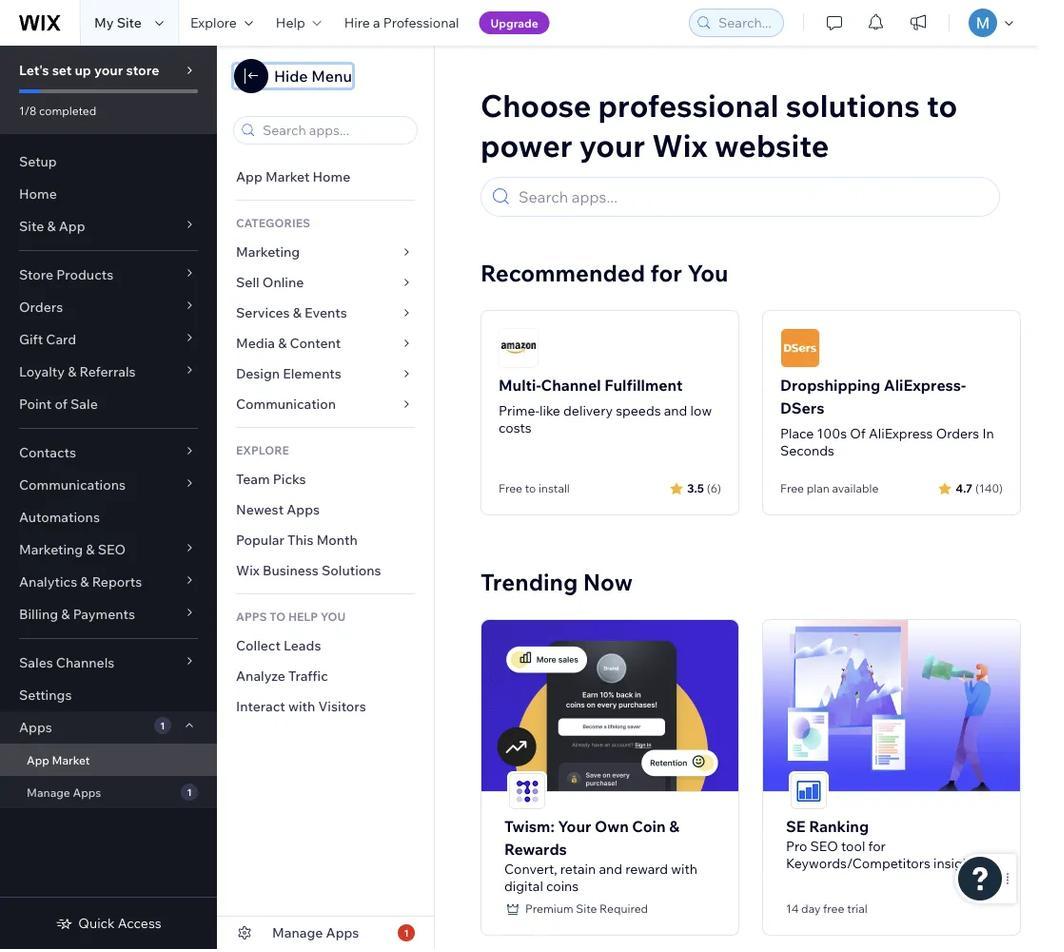 Task type: describe. For each thing, give the bounding box(es) containing it.
point
[[19, 396, 52, 413]]

twism:
[[505, 818, 555, 837]]

sell online
[[236, 274, 304, 291]]

& for media
[[278, 335, 287, 352]]

14 day free trial
[[786, 902, 868, 917]]

and inside 'multi-channel fulfillment prime-like delivery speeds and low costs'
[[664, 403, 688, 419]]

0 horizontal spatial wix
[[236, 563, 260, 579]]

0 vertical spatial 1
[[160, 720, 165, 732]]

gift
[[19, 331, 43, 348]]

1 vertical spatial search apps... field
[[513, 178, 991, 216]]

aliexpress-
[[884, 376, 966, 395]]

dropshipping aliexpress- dsers place 100s of aliexpress orders in seconds
[[781, 376, 994, 459]]

twism: your own coin & rewards icon image
[[509, 774, 545, 810]]

wix inside choose professional solutions to power your wix website
[[652, 126, 708, 165]]

channel
[[541, 376, 601, 395]]

manage inside sidebar element
[[27, 786, 70, 800]]

for inside se ranking pro seo tool for keywords/competitors insights
[[869, 839, 886, 855]]

market for app market home
[[266, 168, 310, 185]]

communications
[[19, 477, 126, 494]]

twism: your own coin & rewards poster image
[[482, 621, 739, 792]]

sell
[[236, 274, 260, 291]]

3.5
[[688, 481, 704, 495]]

interact
[[236, 699, 285, 715]]

loyalty
[[19, 364, 65, 380]]

site for premium site required
[[576, 902, 597, 917]]

events
[[305, 305, 347, 321]]

(140)
[[976, 481, 1003, 495]]

card
[[46, 331, 76, 348]]

aliexpress
[[869, 425, 933, 442]]

marketing & seo
[[19, 542, 126, 558]]

app for app market
[[27, 753, 49, 768]]

team
[[236, 471, 270, 488]]

sales channels
[[19, 655, 115, 672]]

interact with visitors link
[[217, 692, 434, 722]]

retain
[[561, 861, 596, 878]]

market for app market
[[52, 753, 90, 768]]

fulfillment
[[605, 376, 683, 395]]

referrals
[[79, 364, 136, 380]]

se ranking pro seo tool for keywords/competitors insights
[[786, 818, 983, 872]]

app market link
[[0, 744, 217, 777]]

day
[[802, 902, 821, 917]]

menu
[[311, 67, 352, 86]]

insights
[[934, 856, 983, 872]]

1 vertical spatial manage apps
[[272, 925, 359, 942]]

access
[[118, 916, 161, 932]]

communication
[[236, 396, 339, 413]]

analytics
[[19, 574, 77, 591]]

help button
[[264, 0, 333, 46]]

wix business solutions
[[236, 563, 381, 579]]

professional
[[598, 86, 779, 125]]

orders button
[[0, 291, 217, 324]]

se
[[786, 818, 806, 837]]

manage apps inside sidebar element
[[27, 786, 101, 800]]

gift card button
[[0, 324, 217, 356]]

apps
[[236, 610, 267, 624]]

hire a professional link
[[333, 0, 471, 46]]

trending
[[481, 568, 578, 597]]

leads
[[284, 638, 321, 654]]

setup link
[[0, 146, 217, 178]]

store products button
[[0, 259, 217, 291]]

4.7
[[956, 481, 973, 495]]

newest apps
[[236, 502, 320, 518]]

hire a professional
[[344, 14, 459, 31]]

free plan available
[[781, 482, 879, 496]]

media & content
[[236, 335, 341, 352]]

now
[[583, 568, 633, 597]]

premium site required
[[525, 902, 648, 917]]

collect
[[236, 638, 281, 654]]

hide menu
[[274, 67, 352, 86]]

& for marketing
[[86, 542, 95, 558]]

of
[[850, 425, 866, 442]]

month
[[317, 532, 358, 549]]

multi-channel fulfillment prime-like delivery speeds and low costs
[[499, 376, 712, 436]]

app market home link
[[217, 162, 434, 192]]

orders inside the dropshipping aliexpress- dsers place 100s of aliexpress orders in seconds
[[936, 425, 980, 442]]

team picks link
[[217, 465, 434, 495]]

1 vertical spatial to
[[525, 482, 536, 496]]

14
[[786, 902, 799, 917]]

free for dropshipping aliexpress- dsers
[[781, 482, 804, 496]]

1 horizontal spatial home
[[313, 168, 351, 185]]

& for billing
[[61, 606, 70, 623]]

digital
[[505, 879, 543, 895]]

seo inside se ranking pro seo tool for keywords/competitors insights
[[811, 839, 839, 855]]

site for my site
[[117, 14, 142, 31]]

choose
[[481, 86, 592, 125]]

setup
[[19, 153, 57, 170]]

let's set up your store
[[19, 62, 159, 79]]

app market home
[[236, 168, 351, 185]]

picks
[[273, 471, 306, 488]]

convert,
[[505, 861, 558, 878]]

free to install
[[499, 482, 570, 496]]

dropshipping aliexpress-dsers logo image
[[781, 328, 821, 368]]

and inside twism: your own coin & rewards convert, retain and reward with digital coins
[[599, 861, 623, 878]]

newest
[[236, 502, 284, 518]]

site & app button
[[0, 210, 217, 243]]

solutions
[[322, 563, 381, 579]]

let's
[[19, 62, 49, 79]]

reward
[[626, 861, 668, 878]]

orders inside popup button
[[19, 299, 63, 316]]

se ranking icon image
[[791, 774, 827, 810]]

store
[[19, 267, 53, 283]]



Task type: locate. For each thing, give the bounding box(es) containing it.
0 horizontal spatial market
[[52, 753, 90, 768]]

services & events
[[236, 305, 347, 321]]

(6)
[[707, 481, 722, 495]]

for left you
[[651, 259, 682, 287]]

2 horizontal spatial app
[[236, 168, 263, 185]]

place
[[781, 425, 814, 442]]

2 free from the left
[[781, 482, 804, 496]]

home
[[313, 168, 351, 185], [19, 186, 57, 202]]

choose professional solutions to power your wix website
[[481, 86, 958, 165]]

home link
[[0, 178, 217, 210]]

and left the low
[[664, 403, 688, 419]]

0 horizontal spatial free
[[499, 482, 523, 496]]

market up the categories in the top left of the page
[[266, 168, 310, 185]]

sidebar element
[[0, 46, 217, 950]]

& right media
[[278, 335, 287, 352]]

analyze traffic link
[[217, 662, 434, 692]]

to
[[270, 610, 286, 624]]

1 horizontal spatial your
[[579, 126, 645, 165]]

visitors
[[318, 699, 366, 715]]

3.5 (6)
[[688, 481, 722, 495]]

1 horizontal spatial site
[[117, 14, 142, 31]]

4.7 (140)
[[956, 481, 1003, 495]]

1 horizontal spatial for
[[869, 839, 886, 855]]

popular this month link
[[217, 525, 434, 556]]

newest apps link
[[217, 495, 434, 525]]

contacts button
[[0, 437, 217, 469]]

0 horizontal spatial manage
[[27, 786, 70, 800]]

0 horizontal spatial app
[[27, 753, 49, 768]]

& up analytics & reports
[[86, 542, 95, 558]]

0 horizontal spatial manage apps
[[27, 786, 101, 800]]

0 vertical spatial and
[[664, 403, 688, 419]]

website
[[715, 126, 829, 165]]

interact with visitors
[[236, 699, 366, 715]]

1 vertical spatial for
[[869, 839, 886, 855]]

loyalty & referrals button
[[0, 356, 217, 388]]

1 horizontal spatial and
[[664, 403, 688, 419]]

& left 'events'
[[293, 305, 302, 321]]

channels
[[56, 655, 115, 672]]

speeds
[[616, 403, 661, 419]]

your right 'power'
[[579, 126, 645, 165]]

1 horizontal spatial manage apps
[[272, 925, 359, 942]]

0 horizontal spatial orders
[[19, 299, 63, 316]]

site inside popup button
[[19, 218, 44, 235]]

& right billing
[[61, 606, 70, 623]]

with
[[288, 699, 315, 715], [671, 861, 698, 878]]

2 horizontal spatial 1
[[404, 928, 409, 940]]

1 horizontal spatial wix
[[652, 126, 708, 165]]

se ranking poster image
[[763, 621, 1020, 792]]

automations link
[[0, 502, 217, 534]]

quick
[[78, 916, 115, 932]]

& right coin
[[669, 818, 680, 837]]

completed
[[39, 103, 96, 118]]

sales channels button
[[0, 647, 217, 680]]

your
[[558, 818, 592, 837]]

0 horizontal spatial site
[[19, 218, 44, 235]]

search apps... field up app market home link
[[257, 117, 411, 144]]

design
[[236, 366, 280, 382]]

seo down automations link
[[98, 542, 126, 558]]

site
[[117, 14, 142, 31], [19, 218, 44, 235], [576, 902, 597, 917]]

set
[[52, 62, 72, 79]]

0 vertical spatial for
[[651, 259, 682, 287]]

collect leads link
[[217, 631, 434, 662]]

1 vertical spatial home
[[19, 186, 57, 202]]

& left reports
[[80, 574, 89, 591]]

0 vertical spatial your
[[94, 62, 123, 79]]

0 vertical spatial manage
[[27, 786, 70, 800]]

1 horizontal spatial seo
[[811, 839, 839, 855]]

0 vertical spatial home
[[313, 168, 351, 185]]

site up store
[[19, 218, 44, 235]]

marketing for marketing
[[236, 244, 300, 260]]

with right reward
[[671, 861, 698, 878]]

0 horizontal spatial for
[[651, 259, 682, 287]]

0 vertical spatial search apps... field
[[257, 117, 411, 144]]

market
[[266, 168, 310, 185], [52, 753, 90, 768]]

with down "traffic"
[[288, 699, 315, 715]]

hire
[[344, 14, 370, 31]]

1 horizontal spatial marketing
[[236, 244, 300, 260]]

wix business solutions link
[[217, 556, 434, 586]]

1 horizontal spatial free
[[781, 482, 804, 496]]

own
[[595, 818, 629, 837]]

analyze
[[236, 668, 286, 685]]

sell online link
[[217, 267, 434, 298]]

search apps... field down "website"
[[513, 178, 991, 216]]

multi-channel fulfillment logo image
[[499, 328, 539, 368]]

to left install
[[525, 482, 536, 496]]

available
[[832, 482, 879, 496]]

1 horizontal spatial app
[[59, 218, 85, 235]]

2 vertical spatial 1
[[404, 928, 409, 940]]

seo down ranking
[[811, 839, 839, 855]]

marketing for marketing & seo
[[19, 542, 83, 558]]

site down coins
[[576, 902, 597, 917]]

store products
[[19, 267, 113, 283]]

& for loyalty
[[68, 364, 76, 380]]

with inside twism: your own coin & rewards convert, retain and reward with digital coins
[[671, 861, 698, 878]]

twism: your own coin & rewards convert, retain and reward with digital coins
[[505, 818, 698, 895]]

0 horizontal spatial to
[[525, 482, 536, 496]]

explore
[[236, 443, 289, 457]]

app down home link
[[59, 218, 85, 235]]

0 vertical spatial app
[[236, 168, 263, 185]]

marketing
[[236, 244, 300, 260], [19, 542, 83, 558]]

1
[[160, 720, 165, 732], [187, 787, 192, 799], [404, 928, 409, 940]]

manage
[[27, 786, 70, 800], [272, 925, 323, 942]]

0 vertical spatial to
[[927, 86, 958, 125]]

home inside sidebar element
[[19, 186, 57, 202]]

1 horizontal spatial manage
[[272, 925, 323, 942]]

app inside the site & app popup button
[[59, 218, 85, 235]]

0 horizontal spatial marketing
[[19, 542, 83, 558]]

0 horizontal spatial with
[[288, 699, 315, 715]]

to inside choose professional solutions to power your wix website
[[927, 86, 958, 125]]

coin
[[632, 818, 666, 837]]

coins
[[546, 879, 579, 895]]

app inside app market home link
[[236, 168, 263, 185]]

you
[[688, 259, 729, 287]]

your inside sidebar element
[[94, 62, 123, 79]]

0 horizontal spatial 1
[[160, 720, 165, 732]]

payments
[[73, 606, 135, 623]]

up
[[75, 62, 91, 79]]

& inside twism: your own coin & rewards convert, retain and reward with digital coins
[[669, 818, 680, 837]]

1 horizontal spatial search apps... field
[[513, 178, 991, 216]]

my
[[94, 14, 114, 31]]

prime-
[[499, 403, 540, 419]]

0 vertical spatial orders
[[19, 299, 63, 316]]

0 horizontal spatial home
[[19, 186, 57, 202]]

1 vertical spatial 1
[[187, 787, 192, 799]]

marketing inside popup button
[[19, 542, 83, 558]]

1 vertical spatial your
[[579, 126, 645, 165]]

dropshipping
[[781, 376, 881, 395]]

1 horizontal spatial 1
[[187, 787, 192, 799]]

1 horizontal spatial with
[[671, 861, 698, 878]]

point of sale
[[19, 396, 98, 413]]

to right solutions
[[927, 86, 958, 125]]

free left 'plan'
[[781, 482, 804, 496]]

Search... field
[[713, 10, 778, 36]]

dsers
[[781, 399, 825, 418]]

orders down store
[[19, 299, 63, 316]]

professional
[[383, 14, 459, 31]]

1 vertical spatial wix
[[236, 563, 260, 579]]

0 horizontal spatial search apps... field
[[257, 117, 411, 144]]

contacts
[[19, 445, 76, 461]]

2 horizontal spatial site
[[576, 902, 597, 917]]

market down settings
[[52, 753, 90, 768]]

app for app market home
[[236, 168, 263, 185]]

home down setup
[[19, 186, 57, 202]]

collect leads
[[236, 638, 321, 654]]

apps to help you
[[236, 610, 346, 624]]

app up the categories in the top left of the page
[[236, 168, 263, 185]]

billing & payments button
[[0, 599, 217, 631]]

your inside choose professional solutions to power your wix website
[[579, 126, 645, 165]]

site right 'my'
[[117, 14, 142, 31]]

trending now
[[481, 568, 633, 597]]

trial
[[847, 902, 868, 917]]

orders left in
[[936, 425, 980, 442]]

apps
[[287, 502, 320, 518], [19, 720, 52, 736], [73, 786, 101, 800], [326, 925, 359, 942]]

1 vertical spatial seo
[[811, 839, 839, 855]]

orders
[[19, 299, 63, 316], [936, 425, 980, 442]]

gift card
[[19, 331, 76, 348]]

0 horizontal spatial and
[[599, 861, 623, 878]]

low
[[691, 403, 712, 419]]

0 vertical spatial marketing
[[236, 244, 300, 260]]

design elements link
[[217, 359, 434, 389]]

home up marketing link
[[313, 168, 351, 185]]

app inside app market "link"
[[27, 753, 49, 768]]

tool
[[842, 839, 866, 855]]

0 vertical spatial site
[[117, 14, 142, 31]]

for right tool
[[869, 839, 886, 855]]

1 vertical spatial marketing
[[19, 542, 83, 558]]

1 free from the left
[[499, 482, 523, 496]]

& for site
[[47, 218, 56, 235]]

seo inside popup button
[[98, 542, 126, 558]]

Search apps... field
[[257, 117, 411, 144], [513, 178, 991, 216]]

loyalty & referrals
[[19, 364, 136, 380]]

1 horizontal spatial market
[[266, 168, 310, 185]]

elements
[[283, 366, 342, 382]]

free for multi-channel fulfillment
[[499, 482, 523, 496]]

0 vertical spatial with
[[288, 699, 315, 715]]

app market
[[27, 753, 90, 768]]

marketing down the categories in the top left of the page
[[236, 244, 300, 260]]

media & content link
[[217, 328, 434, 359]]

1 horizontal spatial to
[[927, 86, 958, 125]]

1 vertical spatial manage
[[272, 925, 323, 942]]

free left install
[[499, 482, 523, 496]]

power
[[481, 126, 573, 165]]

pro
[[786, 839, 808, 855]]

site & app
[[19, 218, 85, 235]]

marketing link
[[217, 237, 434, 267]]

and right "retain"
[[599, 861, 623, 878]]

analyze traffic
[[236, 668, 328, 685]]

1 vertical spatial with
[[671, 861, 698, 878]]

market inside "link"
[[52, 753, 90, 768]]

0 vertical spatial seo
[[98, 542, 126, 558]]

marketing up the analytics
[[19, 542, 83, 558]]

0 vertical spatial manage apps
[[27, 786, 101, 800]]

& for analytics
[[80, 574, 89, 591]]

0 horizontal spatial your
[[94, 62, 123, 79]]

& right loyalty
[[68, 364, 76, 380]]

business
[[263, 563, 319, 579]]

required
[[600, 902, 648, 917]]

wix down professional
[[652, 126, 708, 165]]

1 vertical spatial orders
[[936, 425, 980, 442]]

& for services
[[293, 305, 302, 321]]

1 horizontal spatial orders
[[936, 425, 980, 442]]

recommended for you
[[481, 259, 729, 287]]

to
[[927, 86, 958, 125], [525, 482, 536, 496]]

2 vertical spatial site
[[576, 902, 597, 917]]

2 vertical spatial app
[[27, 753, 49, 768]]

0 vertical spatial market
[[266, 168, 310, 185]]

0 vertical spatial wix
[[652, 126, 708, 165]]

app down settings
[[27, 753, 49, 768]]

0 horizontal spatial seo
[[98, 542, 126, 558]]

1 vertical spatial market
[[52, 753, 90, 768]]

wix down 'popular'
[[236, 563, 260, 579]]

1 vertical spatial site
[[19, 218, 44, 235]]

1 vertical spatial app
[[59, 218, 85, 235]]

& up 'store products'
[[47, 218, 56, 235]]

premium
[[525, 902, 574, 917]]

1 vertical spatial and
[[599, 861, 623, 878]]

your right up
[[94, 62, 123, 79]]



Task type: vqa. For each thing, say whether or not it's contained in the screenshot.
orders within "dropdown button"
yes



